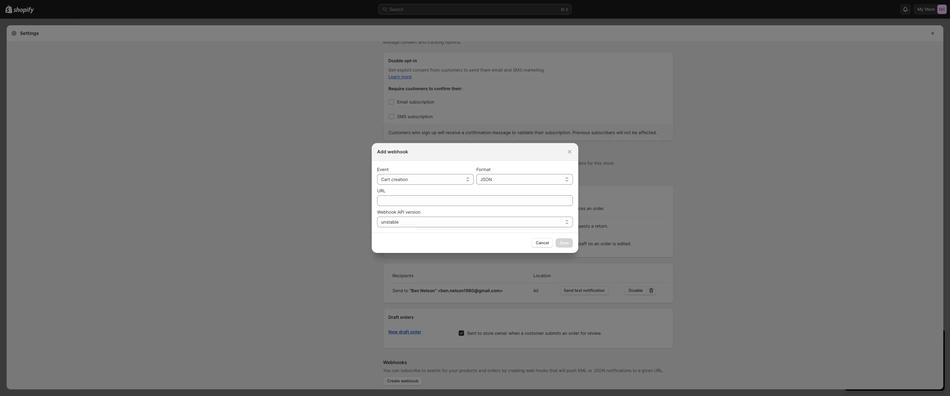 Task type: locate. For each thing, give the bounding box(es) containing it.
0 vertical spatial add
[[377, 149, 387, 155]]

new for new draft order
[[389, 330, 398, 335]]

new
[[564, 161, 572, 166]]

subscribers
[[592, 130, 616, 135], [511, 206, 535, 211], [511, 224, 535, 229], [511, 241, 535, 247]]

0 horizontal spatial notifications
[[409, 152, 437, 158]]

1 horizontal spatial will
[[559, 368, 566, 374]]

1 horizontal spatial an
[[587, 206, 592, 211]]

will
[[438, 130, 445, 135], [617, 130, 623, 135], [559, 368, 566, 374]]

customer up 'attributed'
[[552, 224, 571, 229]]

0 horizontal spatial for
[[442, 368, 448, 374]]

sms inside get explicit consent from customers to send them email and sms marketing. learn more
[[513, 67, 523, 73]]

settings
[[20, 30, 39, 36]]

URL url field
[[377, 196, 573, 206]]

receive
[[446, 130, 461, 135]]

1 horizontal spatial the
[[548, 241, 555, 247]]

.
[[466, 161, 467, 166]]

1 vertical spatial can
[[392, 368, 400, 374]]

0 horizontal spatial an
[[563, 331, 568, 336]]

requests
[[573, 224, 590, 229]]

to
[[464, 67, 468, 73], [429, 86, 433, 91], [512, 130, 516, 135], [516, 161, 521, 166], [550, 161, 554, 166], [469, 206, 473, 211], [469, 224, 473, 229], [469, 241, 473, 247], [404, 288, 409, 294], [478, 331, 482, 336], [422, 368, 426, 374], [633, 368, 637, 374]]

xml
[[578, 368, 587, 374]]

sent for sent to order notification subscribers when the attributed staff on an order is edited.
[[459, 241, 468, 247]]

1 horizontal spatial orders
[[488, 368, 501, 374]]

0 vertical spatial you
[[468, 161, 476, 166]]

subscribers up sent to order notification subscribers when a customer requests a return.
[[511, 206, 535, 211]]

2 horizontal spatial will
[[617, 130, 623, 135]]

you right .
[[468, 161, 476, 166]]

sent to order notification subscribers when a customer requests a return.
[[459, 224, 609, 229]]

1 vertical spatial sms
[[397, 114, 407, 119]]

webhook inside add webhook dialog
[[388, 149, 408, 155]]

2 vertical spatial an
[[563, 331, 568, 336]]

consent right "manage"
[[401, 39, 417, 45]]

3 new from the top
[[389, 330, 398, 335]]

add up cart creation
[[387, 171, 395, 176]]

a
[[462, 130, 464, 135], [548, 206, 551, 211], [548, 224, 551, 229], [592, 224, 594, 229], [521, 331, 524, 336], [639, 368, 641, 374]]

when
[[536, 206, 547, 211], [536, 224, 547, 229], [536, 241, 547, 247], [509, 331, 520, 336]]

message
[[493, 130, 511, 135]]

1 horizontal spatial json
[[594, 368, 606, 374]]

1 vertical spatial notifications
[[441, 161, 466, 166]]

tracking
[[428, 39, 444, 45]]

2 horizontal spatial and
[[504, 67, 512, 73]]

customers up email subscription
[[406, 86, 428, 91]]

1 vertical spatial consent
[[413, 67, 429, 73]]

0 vertical spatial webhook
[[388, 149, 408, 155]]

not
[[625, 130, 631, 135]]

1 horizontal spatial send
[[564, 288, 574, 293]]

submits
[[545, 331, 561, 336]]

customer
[[552, 206, 571, 211], [552, 224, 571, 229], [525, 331, 544, 336]]

0 vertical spatial notifications
[[409, 152, 437, 158]]

1 horizontal spatial for
[[581, 331, 587, 336]]

1 vertical spatial customers
[[406, 86, 428, 91]]

who left sign
[[412, 130, 421, 135]]

shopify image
[[13, 7, 34, 14]]

json inside settings dialog
[[594, 368, 606, 374]]

1 vertical spatial add
[[387, 171, 395, 176]]

add inside button
[[387, 171, 395, 176]]

subscription
[[409, 99, 435, 105], [408, 114, 433, 119]]

who down staff order notifications
[[400, 161, 409, 166]]

subscribers down sent to order notification subscribers when a customer places an order.
[[511, 224, 535, 229]]

2 new from the top
[[389, 224, 398, 229]]

send left the test
[[564, 288, 574, 293]]

0 horizontal spatial sms
[[397, 114, 407, 119]]

"ben
[[410, 288, 420, 294]]

subscription down email subscription
[[408, 114, 433, 119]]

will for you can subscribe to events for your products and orders by creating web hooks that will push xml or json notifications to a given url.
[[559, 368, 566, 374]]

1 vertical spatial for
[[581, 331, 587, 336]]

sms down email on the top of the page
[[397, 114, 407, 119]]

staff
[[383, 152, 394, 158]]

0 vertical spatial customer
[[552, 206, 571, 211]]

add for add webhook
[[377, 149, 387, 155]]

subscription down require customers to confirm their:
[[409, 99, 435, 105]]

send inside send test notification button
[[564, 288, 574, 293]]

notification
[[487, 206, 510, 211], [487, 224, 510, 229], [487, 241, 510, 247], [584, 288, 605, 293]]

new
[[389, 206, 398, 211], [389, 224, 398, 229], [389, 330, 398, 335]]

webhook right 'create'
[[401, 379, 419, 384]]

0 vertical spatial who
[[412, 130, 421, 135]]

send down recipients
[[393, 288, 403, 294]]

2 vertical spatial notifications
[[607, 368, 632, 374]]

1 vertical spatial json
[[594, 368, 606, 374]]

in
[[414, 58, 417, 63]]

when for places
[[536, 206, 547, 211]]

0 horizontal spatial send
[[393, 288, 403, 294]]

or
[[588, 368, 593, 374]]

send
[[393, 288, 403, 294], [564, 288, 574, 293]]

customer for places
[[552, 206, 571, 211]]

subscribers for requests
[[511, 224, 535, 229]]

webhook inside the create webhook button
[[401, 379, 419, 384]]

an right submits
[[563, 331, 568, 336]]

a left 'return.' on the bottom right of the page
[[592, 224, 594, 229]]

new for new order
[[389, 206, 398, 211]]

1 horizontal spatial add
[[387, 171, 395, 176]]

1 send from the left
[[393, 288, 403, 294]]

sms left marketing.
[[513, 67, 523, 73]]

webhook up choose on the left of the page
[[388, 149, 408, 155]]

0 vertical spatial the
[[522, 161, 529, 166]]

can down webhooks
[[392, 368, 400, 374]]

subscribe
[[495, 161, 515, 166], [401, 368, 421, 374]]

consent down in
[[413, 67, 429, 73]]

json right the or
[[594, 368, 606, 374]]

create
[[387, 379, 400, 384]]

subscribe up create webhook
[[401, 368, 421, 374]]

1 horizontal spatial who
[[412, 130, 421, 135]]

1 vertical spatial customer
[[552, 224, 571, 229]]

1 vertical spatial who
[[400, 161, 409, 166]]

order
[[396, 152, 408, 158], [428, 161, 439, 166], [399, 206, 410, 211], [475, 206, 486, 211], [475, 224, 486, 229], [475, 241, 486, 247], [601, 241, 612, 247], [410, 330, 422, 335], [569, 331, 580, 336]]

an right on
[[595, 241, 600, 247]]

notification for sent to order notification subscribers when a customer places an order.
[[487, 206, 510, 211]]

2 horizontal spatial for
[[588, 161, 594, 166]]

2 vertical spatial for
[[442, 368, 448, 374]]

sent to order notification subscribers when the attributed staff on an order is edited.
[[459, 241, 632, 247]]

add up choose on the left of the page
[[377, 149, 387, 155]]

customer left the places
[[552, 206, 571, 211]]

consent
[[401, 39, 417, 45], [413, 67, 429, 73]]

return.
[[595, 224, 609, 229]]

2 send from the left
[[564, 288, 574, 293]]

1 vertical spatial and
[[504, 67, 512, 73]]

that
[[550, 368, 558, 374]]

2 horizontal spatial notifications
[[607, 368, 632, 374]]

notification inside button
[[584, 288, 605, 293]]

0 vertical spatial sms
[[513, 67, 523, 73]]

1 horizontal spatial customers
[[441, 67, 463, 73]]

orders left by
[[488, 368, 501, 374]]

the left the rss
[[522, 161, 529, 166]]

json
[[481, 177, 492, 182], [594, 368, 606, 374]]

a right receive
[[462, 130, 464, 135]]

push
[[567, 368, 577, 374]]

options.
[[445, 39, 462, 45]]

json inside add webhook dialog
[[481, 177, 492, 182]]

0 vertical spatial an
[[587, 206, 592, 211]]

choose who receives order notifications . you can also subscribe to the rss feed to see new orders for this store.
[[383, 161, 615, 166]]

for left "your"
[[442, 368, 448, 374]]

customer left submits
[[525, 331, 544, 336]]

0 horizontal spatial customers
[[406, 86, 428, 91]]

0 vertical spatial and
[[419, 39, 426, 45]]

api
[[398, 210, 405, 215]]

send for send test notification
[[564, 288, 574, 293]]

0 vertical spatial subscribe
[[495, 161, 515, 166]]

cart creation
[[381, 177, 408, 182]]

cancel
[[536, 241, 549, 246]]

add inside dialog
[[377, 149, 387, 155]]

sms
[[513, 67, 523, 73], [397, 114, 407, 119]]

and right email
[[504, 67, 512, 73]]

1 vertical spatial you
[[383, 368, 391, 374]]

notifications
[[409, 152, 437, 158], [441, 161, 466, 166], [607, 368, 632, 374]]

subscribe right also
[[495, 161, 515, 166]]

an left order.
[[587, 206, 592, 211]]

and inside get explicit consent from customers to send them email and sms marketing. learn more
[[504, 67, 512, 73]]

will right that
[[559, 368, 566, 374]]

customers
[[389, 130, 411, 135]]

will for customers who sign up will receive a confirmation message to validate their subscription. previous subscribers will not be affected.
[[617, 130, 623, 135]]

0 horizontal spatial subscribe
[[401, 368, 421, 374]]

subscribers left the cancel
[[511, 241, 535, 247]]

0 vertical spatial new
[[389, 206, 398, 211]]

their
[[535, 130, 544, 135]]

when right owner
[[509, 331, 520, 336]]

url.
[[654, 368, 664, 374]]

1 vertical spatial an
[[595, 241, 600, 247]]

draft orders
[[389, 315, 414, 320]]

unstable
[[381, 220, 399, 225]]

you down webhooks
[[383, 368, 391, 374]]

1 horizontal spatial sms
[[513, 67, 523, 73]]

for left this
[[588, 161, 594, 166]]

and left tracking
[[419, 39, 426, 45]]

0 vertical spatial customers
[[441, 67, 463, 73]]

add webhook dialog
[[0, 143, 951, 253]]

customers
[[441, 67, 463, 73], [406, 86, 428, 91]]

1 vertical spatial webhook
[[401, 379, 419, 384]]

customers right from
[[441, 67, 463, 73]]

1 horizontal spatial can
[[477, 161, 485, 166]]

get
[[389, 67, 396, 73]]

1 vertical spatial new
[[389, 224, 398, 229]]

new return request link
[[389, 224, 429, 229]]

feed
[[539, 161, 549, 166]]

1 new from the top
[[389, 206, 398, 211]]

0 vertical spatial can
[[477, 161, 485, 166]]

a right owner
[[521, 331, 524, 336]]

and right products
[[479, 368, 486, 374]]

0 horizontal spatial who
[[400, 161, 409, 166]]

notifications up the receives
[[409, 152, 437, 158]]

add for add recipient
[[387, 171, 395, 176]]

1 horizontal spatial and
[[479, 368, 486, 374]]

email
[[397, 99, 408, 105]]

0 horizontal spatial will
[[438, 130, 445, 135]]

1 vertical spatial subscription
[[408, 114, 433, 119]]

will right up at the top
[[438, 130, 445, 135]]

their:
[[452, 86, 463, 91]]

can
[[477, 161, 485, 166], [392, 368, 400, 374]]

1 vertical spatial subscribe
[[401, 368, 421, 374]]

store.
[[603, 161, 615, 166]]

given
[[642, 368, 653, 374]]

on
[[588, 241, 594, 247]]

notification for sent to order notification subscribers when a customer requests a return.
[[487, 224, 510, 229]]

json down format
[[481, 177, 492, 182]]

when up sent to order notification subscribers when a customer requests a return.
[[536, 206, 547, 211]]

2 vertical spatial new
[[389, 330, 398, 335]]

for left review.
[[581, 331, 587, 336]]

recipients
[[393, 273, 414, 279]]

for
[[588, 161, 594, 166], [581, 331, 587, 336], [442, 368, 448, 374]]

a left given
[[639, 368, 641, 374]]

1 vertical spatial orders
[[400, 315, 414, 320]]

validate
[[518, 130, 534, 135]]

when up the cancel
[[536, 224, 547, 229]]

0 horizontal spatial json
[[481, 177, 492, 182]]

notifications down receive
[[441, 161, 466, 166]]

orders right draft at bottom left
[[400, 315, 414, 320]]

0 vertical spatial json
[[481, 177, 492, 182]]

and
[[419, 39, 426, 45], [504, 67, 512, 73], [479, 368, 486, 374]]

new return request
[[389, 224, 429, 229]]

edited.
[[618, 241, 632, 247]]

notifications left given
[[607, 368, 632, 374]]

1 horizontal spatial notifications
[[441, 161, 466, 166]]

0 vertical spatial subscription
[[409, 99, 435, 105]]

2 horizontal spatial orders
[[573, 161, 587, 166]]

request
[[413, 224, 429, 229]]

owner
[[495, 331, 508, 336]]

events
[[427, 368, 441, 374]]

<ben.nelson1980@gmail.com>
[[438, 288, 503, 294]]

1 horizontal spatial subscribe
[[495, 161, 515, 166]]

will left not
[[617, 130, 623, 135]]

when for staff
[[536, 241, 547, 247]]

receives
[[410, 161, 427, 166]]

orders right new
[[573, 161, 587, 166]]

when down sent to order notification subscribers when a customer requests a return.
[[536, 241, 547, 247]]

the left 'attributed'
[[548, 241, 555, 247]]

create webhook button
[[383, 377, 423, 386]]

draft
[[399, 330, 409, 335]]

get explicit consent from customers to send them email and sms marketing. learn more
[[389, 67, 545, 79]]

0 horizontal spatial add
[[377, 149, 387, 155]]

can up format
[[477, 161, 485, 166]]



Task type: describe. For each thing, give the bounding box(es) containing it.
sent to store owner when a customer submits an order for review.
[[467, 331, 602, 336]]

⌘
[[561, 7, 565, 12]]

sms subscription
[[397, 114, 433, 119]]

confirmation
[[466, 130, 491, 135]]

places
[[573, 206, 586, 211]]

2 vertical spatial orders
[[488, 368, 501, 374]]

learn more link
[[389, 74, 412, 79]]

who for choose
[[400, 161, 409, 166]]

customer for requests
[[552, 224, 571, 229]]

search
[[390, 7, 404, 12]]

url
[[377, 188, 386, 194]]

orders
[[389, 191, 403, 197]]

your
[[449, 368, 458, 374]]

see
[[555, 161, 562, 166]]

0 horizontal spatial can
[[392, 368, 400, 374]]

is
[[613, 241, 616, 247]]

up
[[432, 130, 437, 135]]

a up sent to order notification subscribers when a customer requests a return.
[[548, 206, 551, 211]]

send test notification
[[564, 288, 605, 293]]

customers who sign up will receive a confirmation message to validate their subscription. previous subscribers will not be affected.
[[389, 130, 657, 135]]

2 horizontal spatial an
[[595, 241, 600, 247]]

new draft order link
[[389, 330, 422, 335]]

staff order notifications
[[383, 152, 437, 158]]

you can subscribe to events for your products and orders by creating web hooks that will push xml or json notifications to a given url.
[[383, 368, 664, 374]]

send to "ben nelson" <ben.nelson1980@gmail.com>
[[393, 288, 503, 294]]

0 horizontal spatial and
[[419, 39, 426, 45]]

sent for sent to order notification subscribers when a customer places an order.
[[459, 206, 468, 211]]

web
[[526, 368, 535, 374]]

cart
[[381, 177, 390, 182]]

sent to order notification subscribers when a customer places an order.
[[459, 206, 605, 211]]

recipient
[[396, 171, 413, 176]]

products
[[459, 368, 478, 374]]

creating
[[508, 368, 525, 374]]

affected.
[[639, 130, 657, 135]]

2 vertical spatial customer
[[525, 331, 544, 336]]

1 horizontal spatial you
[[468, 161, 476, 166]]

2 vertical spatial and
[[479, 368, 486, 374]]

0 horizontal spatial orders
[[400, 315, 414, 320]]

return
[[399, 224, 412, 229]]

draft
[[389, 315, 399, 320]]

also
[[486, 161, 494, 166]]

who for customers
[[412, 130, 421, 135]]

webhook for add webhook
[[388, 149, 408, 155]]

require
[[389, 86, 405, 91]]

explicit
[[397, 67, 412, 73]]

to inside get explicit consent from customers to send them email and sms marketing. learn more
[[464, 67, 468, 73]]

store
[[483, 331, 494, 336]]

send test notification button
[[560, 286, 609, 296]]

0 horizontal spatial the
[[522, 161, 529, 166]]

settings dialog
[[7, 20, 944, 397]]

order.
[[593, 206, 605, 211]]

from
[[431, 67, 440, 73]]

disable button
[[625, 286, 647, 296]]

send for send to "ben nelson" <ben.nelson1980@gmail.com>
[[393, 288, 403, 294]]

customers inside get explicit consent from customers to send them email and sms marketing. learn more
[[441, 67, 463, 73]]

double
[[389, 58, 404, 63]]

subscription for email subscription
[[409, 99, 435, 105]]

add recipient button
[[383, 169, 417, 179]]

1 day left in your trial element
[[845, 347, 945, 391]]

add recipient
[[387, 171, 413, 176]]

test
[[575, 288, 583, 293]]

choose
[[383, 161, 399, 166]]

email subscription
[[397, 99, 435, 105]]

sent for sent to store owner when a customer submits an order for review.
[[467, 331, 477, 336]]

review.
[[588, 331, 602, 336]]

subscribers for places
[[511, 206, 535, 211]]

⌘ k
[[561, 7, 569, 12]]

nelson"
[[421, 288, 437, 294]]

new for new return request
[[389, 224, 398, 229]]

location
[[534, 273, 551, 279]]

when for requests
[[536, 224, 547, 229]]

event
[[377, 167, 389, 172]]

add webhook
[[377, 149, 408, 155]]

hooks
[[536, 368, 549, 374]]

notification for sent to order notification subscribers when the attributed staff on an order is edited.
[[487, 241, 510, 247]]

0 vertical spatial for
[[588, 161, 594, 166]]

webhook api version
[[377, 210, 421, 215]]

more
[[401, 74, 412, 79]]

require customers to confirm their:
[[389, 86, 463, 91]]

creation
[[391, 177, 408, 182]]

double opt-in
[[389, 58, 417, 63]]

0 vertical spatial orders
[[573, 161, 587, 166]]

0 vertical spatial consent
[[401, 39, 417, 45]]

0 horizontal spatial you
[[383, 368, 391, 374]]

subscription.
[[545, 130, 572, 135]]

a up the cancel
[[548, 224, 551, 229]]

confirm
[[434, 86, 451, 91]]

rss
[[530, 161, 538, 166]]

by
[[502, 368, 507, 374]]

1 vertical spatial the
[[548, 241, 555, 247]]

subscribers for staff
[[511, 241, 535, 247]]

new draft order
[[389, 330, 422, 335]]

k
[[566, 7, 569, 12]]

be
[[633, 130, 638, 135]]

subscription for sms subscription
[[408, 114, 433, 119]]

email
[[492, 67, 503, 73]]

version
[[406, 210, 421, 215]]

consent inside get explicit consent from customers to send them email and sms marketing. learn more
[[413, 67, 429, 73]]

them
[[481, 67, 491, 73]]

previous
[[573, 130, 591, 135]]

subscribers right previous
[[592, 130, 616, 135]]

all
[[534, 288, 539, 294]]

disable
[[629, 288, 643, 293]]

marketing.
[[524, 67, 545, 73]]

learn
[[389, 74, 400, 79]]

manage
[[383, 39, 400, 45]]

webhook for create webhook
[[401, 379, 419, 384]]

sent for sent to order notification subscribers when a customer requests a return.
[[459, 224, 468, 229]]

this
[[595, 161, 602, 166]]



Task type: vqa. For each thing, say whether or not it's contained in the screenshot.
can
yes



